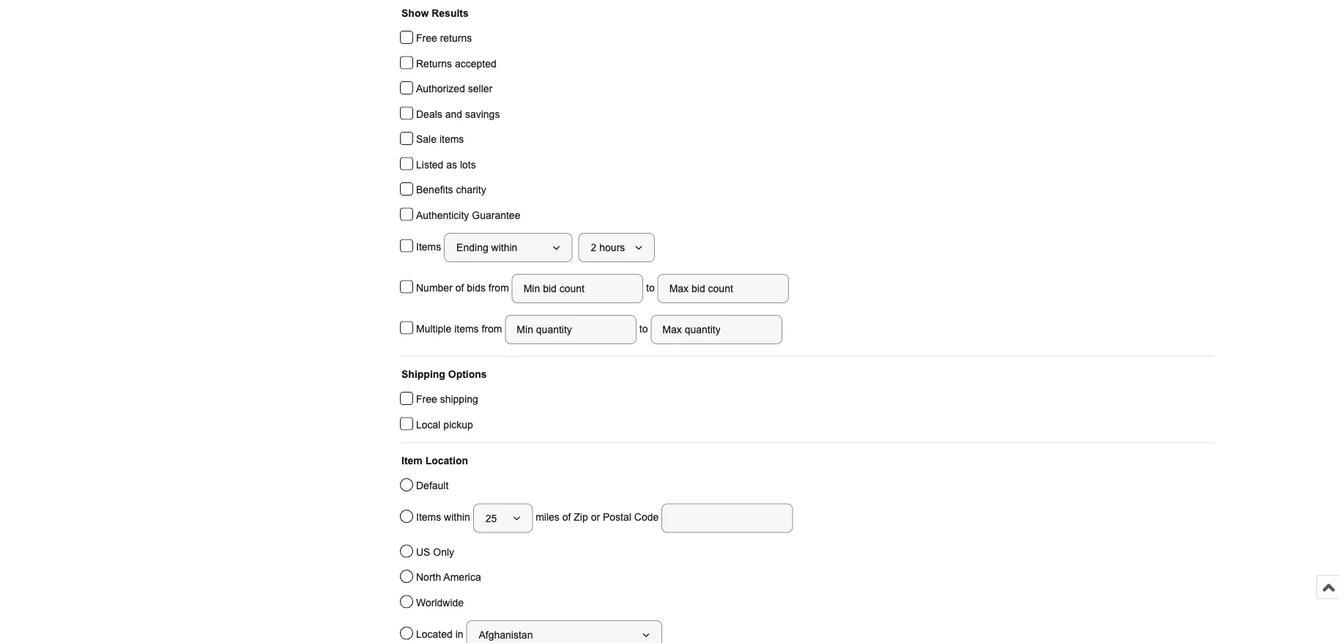 Task type: vqa. For each thing, say whether or not it's contained in the screenshot.
Worldwide
yes



Task type: locate. For each thing, give the bounding box(es) containing it.
options
[[448, 369, 487, 380]]

items
[[416, 241, 444, 253], [416, 512, 441, 523]]

listed
[[416, 159, 444, 170]]

show
[[402, 7, 429, 19]]

items down authenticity at the left top
[[416, 241, 444, 253]]

1 vertical spatial free
[[416, 394, 437, 405]]

free up returns
[[416, 33, 437, 44]]

local
[[416, 419, 441, 430]]

from down bids
[[482, 323, 502, 335]]

or
[[591, 512, 600, 523]]

benefits charity
[[416, 184, 486, 196]]

and
[[445, 108, 462, 120]]

1 vertical spatial to
[[637, 323, 651, 335]]

free
[[416, 33, 437, 44], [416, 394, 437, 405]]

item location
[[402, 455, 468, 466]]

benefits
[[416, 184, 453, 196]]

deals and savings
[[416, 108, 500, 120]]

located
[[416, 629, 453, 640]]

items for sale
[[440, 134, 464, 145]]

authenticity guarantee
[[416, 210, 521, 221]]

to
[[643, 282, 658, 294], [637, 323, 651, 335]]

0 vertical spatial items
[[416, 241, 444, 253]]

items for items
[[416, 241, 444, 253]]

in
[[456, 629, 464, 640]]

us
[[416, 547, 430, 558]]

Zip or Postal Code text field
[[662, 504, 793, 533]]

Enter Maximum Quantity text field
[[651, 315, 782, 344]]

us only
[[416, 547, 454, 558]]

1 vertical spatial from
[[482, 323, 502, 335]]

of
[[455, 282, 464, 294], [563, 512, 571, 523]]

items for multiple
[[454, 323, 479, 335]]

of left bids
[[455, 282, 464, 294]]

to for number of bids from
[[643, 282, 658, 294]]

Enter maximum number of bids text field
[[658, 274, 789, 303]]

0 vertical spatial items
[[440, 134, 464, 145]]

shipping
[[402, 369, 445, 380]]

1 free from the top
[[416, 33, 437, 44]]

as
[[446, 159, 457, 170]]

0 horizontal spatial of
[[455, 282, 464, 294]]

bids
[[467, 282, 486, 294]]

1 vertical spatial items
[[416, 512, 441, 523]]

to for multiple items from
[[637, 323, 651, 335]]

1 vertical spatial items
[[454, 323, 479, 335]]

0 vertical spatial of
[[455, 282, 464, 294]]

2 free from the top
[[416, 394, 437, 405]]

0 vertical spatial free
[[416, 33, 437, 44]]

seller
[[468, 83, 493, 95]]

1 vertical spatial of
[[563, 512, 571, 523]]

from right bids
[[489, 282, 509, 294]]

guarantee
[[472, 210, 521, 221]]

worldwide
[[416, 597, 464, 608]]

items left within
[[416, 512, 441, 523]]

1 items from the top
[[416, 241, 444, 253]]

savings
[[465, 108, 500, 120]]

items right multiple
[[454, 323, 479, 335]]

free up the local at bottom
[[416, 394, 437, 405]]

0 vertical spatial to
[[643, 282, 658, 294]]

located in
[[416, 629, 466, 640]]

charity
[[456, 184, 486, 196]]

2 items from the top
[[416, 512, 441, 523]]

of left zip
[[563, 512, 571, 523]]

lots
[[460, 159, 476, 170]]

authenticity
[[416, 210, 469, 221]]

items for items within
[[416, 512, 441, 523]]

item
[[402, 455, 423, 466]]

Enter minimum quantity text field
[[505, 315, 637, 344]]

deals
[[416, 108, 442, 120]]

items up as
[[440, 134, 464, 145]]

items
[[440, 134, 464, 145], [454, 323, 479, 335]]

1 horizontal spatial of
[[563, 512, 571, 523]]

code
[[634, 512, 659, 523]]

show results
[[402, 7, 469, 19]]

location
[[425, 455, 468, 466]]

from
[[489, 282, 509, 294], [482, 323, 502, 335]]



Task type: describe. For each thing, give the bounding box(es) containing it.
north
[[416, 572, 441, 583]]

default
[[416, 480, 449, 492]]

zip
[[574, 512, 588, 523]]

shipping options
[[402, 369, 487, 380]]

sale items
[[416, 134, 464, 145]]

items within
[[416, 512, 473, 523]]

pickup
[[444, 419, 473, 430]]

only
[[433, 547, 454, 558]]

free returns
[[416, 33, 472, 44]]

miles
[[536, 512, 560, 523]]

free shipping
[[416, 394, 478, 405]]

north america
[[416, 572, 481, 583]]

multiple items from
[[416, 323, 505, 335]]

authorized seller
[[416, 83, 493, 95]]

shipping
[[440, 394, 478, 405]]

listed as lots
[[416, 159, 476, 170]]

miles of zip or postal code
[[533, 512, 662, 523]]

postal
[[603, 512, 632, 523]]

number of bids from
[[416, 282, 512, 294]]

free for free returns
[[416, 33, 437, 44]]

local pickup
[[416, 419, 473, 430]]

free for free shipping
[[416, 394, 437, 405]]

authorized
[[416, 83, 465, 95]]

america
[[444, 572, 481, 583]]

multiple
[[416, 323, 452, 335]]

Enter minimum number of bids text field
[[512, 274, 643, 303]]

of for number
[[455, 282, 464, 294]]

number
[[416, 282, 453, 294]]

accepted
[[455, 58, 497, 69]]

results
[[432, 7, 469, 19]]

returns
[[416, 58, 452, 69]]

sale
[[416, 134, 437, 145]]

within
[[444, 512, 470, 523]]

returns
[[440, 33, 472, 44]]

0 vertical spatial from
[[489, 282, 509, 294]]

of for miles
[[563, 512, 571, 523]]

returns accepted
[[416, 58, 497, 69]]



